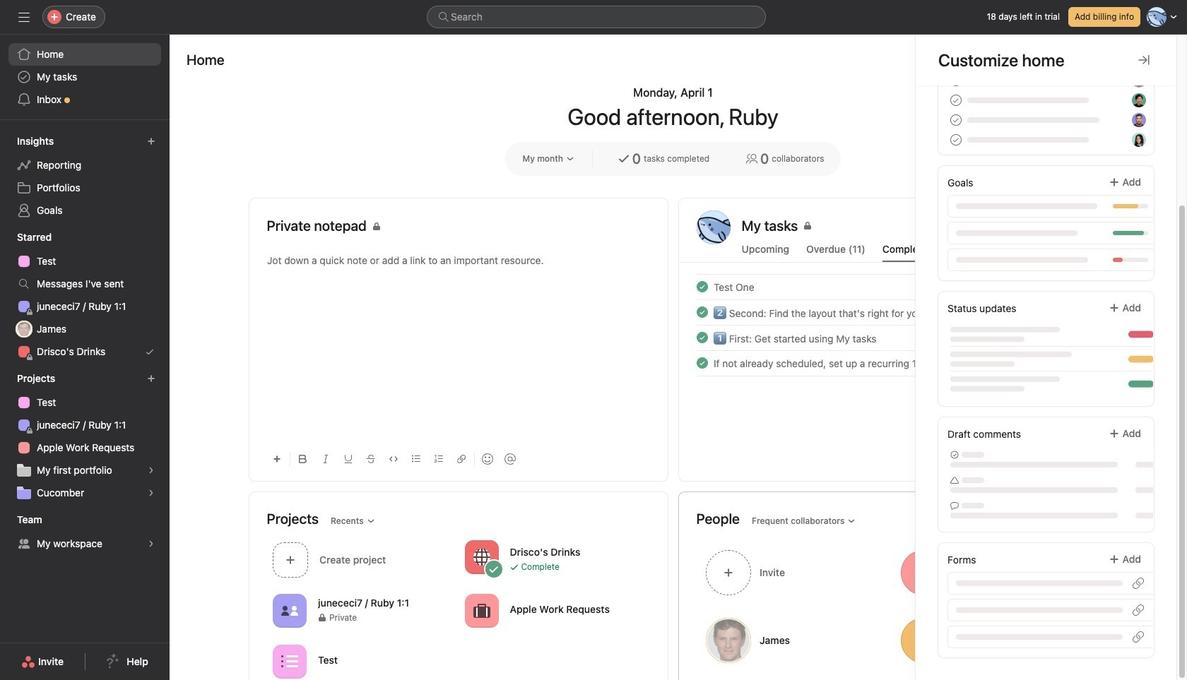 Task type: locate. For each thing, give the bounding box(es) containing it.
3 completed checkbox from the top
[[694, 355, 711, 372]]

globe image
[[473, 549, 490, 566]]

toolbar
[[267, 443, 650, 475]]

1 completed checkbox from the top
[[694, 278, 711, 295]]

starred element
[[0, 225, 170, 366]]

people image
[[281, 603, 298, 619]]

1 vertical spatial completed image
[[694, 329, 711, 346]]

Completed checkbox
[[694, 278, 711, 295], [694, 329, 711, 346], [694, 355, 711, 372]]

2 completed checkbox from the top
[[694, 329, 711, 346]]

0 vertical spatial completed checkbox
[[694, 278, 711, 295]]

2 list item from the top
[[680, 300, 1097, 325]]

completed image
[[694, 278, 711, 295], [694, 355, 711, 372]]

completed image up completed checkbox
[[694, 278, 711, 295]]

1 vertical spatial completed checkbox
[[694, 329, 711, 346]]

1 completed image from the top
[[694, 304, 711, 321]]

emoji image
[[482, 454, 493, 465]]

bulleted list image
[[412, 455, 420, 464]]

underline image
[[344, 455, 352, 464]]

completed image
[[694, 304, 711, 321], [694, 329, 711, 346]]

briefcase image
[[473, 603, 490, 619]]

1 vertical spatial completed image
[[694, 355, 711, 372]]

numbered list image
[[434, 455, 443, 464]]

2 vertical spatial completed checkbox
[[694, 355, 711, 372]]

completed image down completed checkbox
[[694, 355, 711, 372]]

completed checkbox for 1st list item
[[694, 278, 711, 295]]

1 completed image from the top
[[694, 278, 711, 295]]

0 vertical spatial completed image
[[694, 304, 711, 321]]

hide sidebar image
[[18, 11, 30, 23]]

0 vertical spatial completed image
[[694, 278, 711, 295]]

link image
[[457, 455, 465, 464]]

list box
[[427, 6, 766, 28]]

Completed checkbox
[[694, 304, 711, 321]]

2 completed image from the top
[[694, 355, 711, 372]]

list item
[[680, 274, 1097, 300], [680, 300, 1097, 325], [680, 325, 1097, 351], [680, 351, 1097, 376]]

list image
[[281, 653, 298, 670]]



Task type: vqa. For each thing, say whether or not it's contained in the screenshot.
Home link
no



Task type: describe. For each thing, give the bounding box(es) containing it.
global element
[[0, 35, 170, 119]]

italics image
[[321, 455, 330, 464]]

3 list item from the top
[[680, 325, 1097, 351]]

new project or portfolio image
[[147, 375, 155, 383]]

view profile image
[[697, 211, 730, 245]]

projects element
[[0, 366, 170, 507]]

completed checkbox for 3rd list item from the top of the page
[[694, 329, 711, 346]]

teams element
[[0, 507, 170, 558]]

code image
[[389, 455, 398, 464]]

see details, my workspace image
[[147, 540, 155, 548]]

at mention image
[[504, 454, 516, 465]]

see details, my first portfolio image
[[147, 466, 155, 475]]

4 list item from the top
[[680, 351, 1097, 376]]

strikethrough image
[[366, 455, 375, 464]]

bold image
[[299, 455, 307, 464]]

2 completed image from the top
[[694, 329, 711, 346]]

insert an object image
[[272, 455, 281, 464]]

completed checkbox for first list item from the bottom of the page
[[694, 355, 711, 372]]

1 list item from the top
[[680, 274, 1097, 300]]

close customization pane image
[[1139, 54, 1150, 66]]

see details, cucomber image
[[147, 489, 155, 498]]

new insights image
[[147, 137, 155, 146]]

insights element
[[0, 129, 170, 225]]



